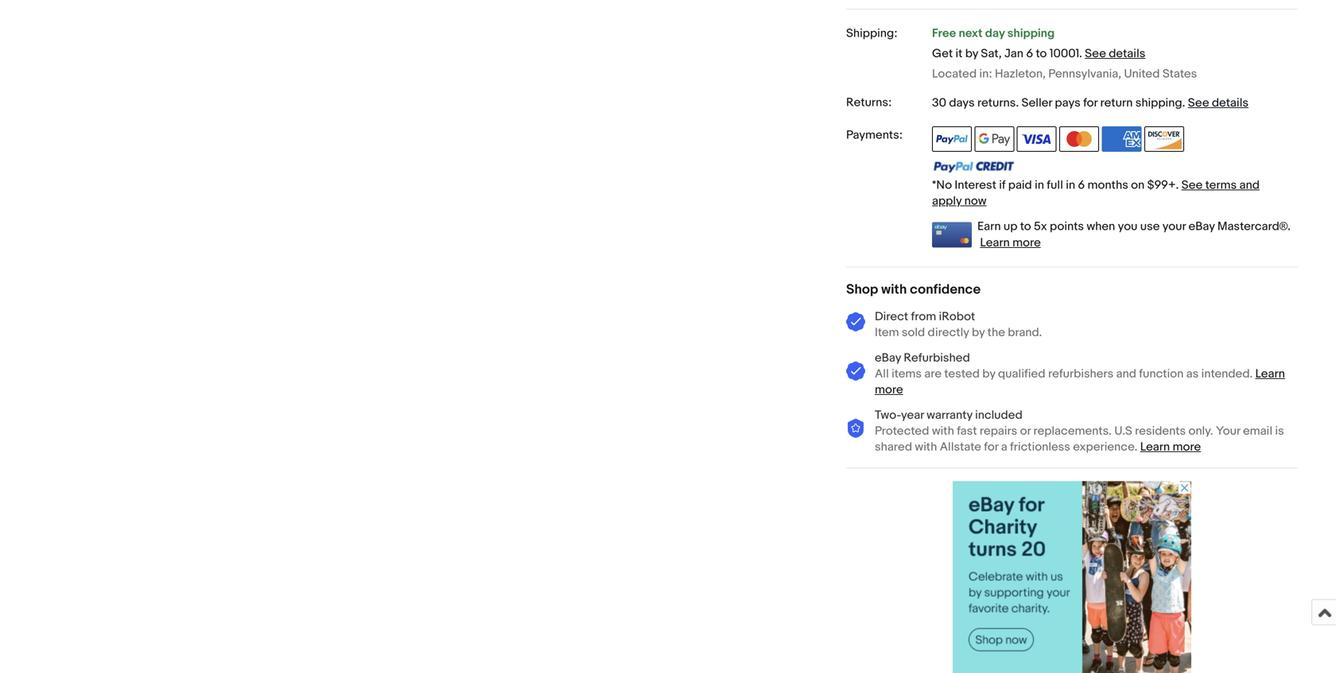 Task type: vqa. For each thing, say whether or not it's contained in the screenshot.
Two-
yes



Task type: describe. For each thing, give the bounding box(es) containing it.
1 horizontal spatial 6
[[1078, 178, 1085, 193]]

states
[[1163, 67, 1198, 81]]

ebay mastercard image
[[932, 222, 972, 248]]

terms
[[1206, 178, 1237, 193]]

paid
[[1009, 178, 1033, 193]]

by for sat,
[[966, 47, 979, 61]]

next
[[959, 26, 983, 41]]

returns:
[[847, 96, 892, 110]]

points
[[1050, 220, 1084, 234]]

see terms and apply now link
[[932, 178, 1260, 209]]

see details link for 10001
[[1085, 47, 1146, 61]]

your
[[1163, 220, 1186, 234]]

returns
[[978, 96, 1016, 110]]

jan
[[1005, 47, 1024, 61]]

see inside see terms and apply now
[[1182, 178, 1203, 193]]

function
[[1140, 367, 1184, 381]]

interest
[[955, 178, 997, 193]]

pays
[[1055, 96, 1081, 110]]

year
[[901, 408, 924, 423]]

to inside earn up to 5x points when you use your ebay mastercard®. learn more
[[1021, 220, 1032, 234]]

it
[[956, 47, 963, 61]]

two-year warranty included
[[875, 408, 1023, 423]]

. inside free next day shipping get it by sat, jan 6 to 10001 . see details located in: hazleton, pennsylvania, united states
[[1080, 47, 1083, 61]]

irobot
[[939, 310, 976, 324]]

learn inside earn up to 5x points when you use your ebay mastercard®. learn more
[[981, 236, 1010, 250]]

ebay refurbished
[[875, 351, 971, 365]]

1 horizontal spatial for
[[1084, 96, 1098, 110]]

learn for all items are tested by qualified refurbishers and function as intended.
[[1256, 367, 1286, 381]]

tested
[[945, 367, 980, 381]]

refurbishers
[[1049, 367, 1114, 381]]

and inside see terms and apply now
[[1240, 178, 1260, 193]]

with for shop
[[882, 281, 907, 298]]

by for the
[[972, 326, 985, 340]]

shipping:
[[847, 26, 898, 41]]

to inside free next day shipping get it by sat, jan 6 to 10001 . see details located in: hazleton, pennsylvania, united states
[[1036, 47, 1047, 61]]

direct
[[875, 310, 909, 324]]

all
[[875, 367, 889, 381]]

payments:
[[847, 128, 903, 143]]

0 vertical spatial learn more link
[[981, 236, 1041, 250]]

2 vertical spatial by
[[983, 367, 996, 381]]

direct from irobot item sold directly by the brand.
[[875, 310, 1042, 340]]

sat,
[[981, 47, 1002, 61]]

earn up to 5x points when you use your ebay mastercard®. learn more
[[978, 220, 1291, 250]]

day
[[986, 26, 1005, 41]]

more inside earn up to 5x points when you use your ebay mastercard®. learn more
[[1013, 236, 1041, 250]]

use
[[1141, 220, 1160, 234]]

intended.
[[1202, 367, 1253, 381]]

pennsylvania,
[[1049, 67, 1122, 81]]

google pay image
[[975, 127, 1015, 152]]

repairs
[[980, 424, 1018, 439]]

months
[[1088, 178, 1129, 193]]

free
[[932, 26, 956, 41]]

apply
[[932, 194, 962, 209]]

only.
[[1189, 424, 1214, 439]]

1 in from the left
[[1035, 178, 1045, 193]]

is
[[1276, 424, 1285, 439]]

30
[[932, 96, 947, 110]]

frictionless
[[1010, 440, 1071, 455]]

brand.
[[1008, 326, 1042, 340]]

directly
[[928, 326, 970, 340]]

for inside protected with fast repairs or replacements. u.s residents only. your email is shared with allstate for a frictionless experience.
[[984, 440, 999, 455]]

learn more for residents
[[1141, 440, 1202, 455]]

mastercard®.
[[1218, 220, 1291, 234]]

protected
[[875, 424, 930, 439]]

1 vertical spatial details
[[1212, 96, 1249, 110]]

now
[[965, 194, 987, 209]]

1 horizontal spatial shipping
[[1136, 96, 1183, 110]]

are
[[925, 367, 942, 381]]

all items are tested by qualified refurbishers and function as intended.
[[875, 367, 1253, 381]]

refurbished
[[904, 351, 971, 365]]

when
[[1087, 220, 1116, 234]]

*no
[[932, 178, 952, 193]]

as
[[1187, 367, 1199, 381]]

2 vertical spatial with
[[915, 440, 938, 455]]

the
[[988, 326, 1006, 340]]

free next day shipping get it by sat, jan 6 to 10001 . see details located in: hazleton, pennsylvania, united states
[[932, 26, 1198, 81]]

seller
[[1022, 96, 1053, 110]]

0 horizontal spatial ebay
[[875, 351, 901, 365]]

*no interest if paid in full in 6 months on $99+.
[[932, 178, 1182, 193]]

10001
[[1050, 47, 1080, 61]]

days
[[949, 96, 975, 110]]

with for protected
[[932, 424, 955, 439]]

included
[[976, 408, 1023, 423]]

2 horizontal spatial .
[[1183, 96, 1186, 110]]

confidence
[[910, 281, 981, 298]]

with details__icon image for two-year warranty included
[[847, 419, 866, 439]]

6 inside free next day shipping get it by sat, jan 6 to 10001 . see details located in: hazleton, pennsylvania, united states
[[1027, 47, 1034, 61]]

qualified
[[999, 367, 1046, 381]]

hazleton,
[[995, 67, 1046, 81]]

paypal image
[[932, 127, 972, 152]]



Task type: locate. For each thing, give the bounding box(es) containing it.
experience.
[[1073, 440, 1138, 455]]

warranty
[[927, 408, 973, 423]]

. up pennsylvania,
[[1080, 47, 1083, 61]]

see details link
[[1085, 47, 1146, 61], [1188, 96, 1249, 110]]

if
[[1000, 178, 1006, 193]]

1 vertical spatial by
[[972, 326, 985, 340]]

get
[[932, 47, 953, 61]]

items
[[892, 367, 922, 381]]

learn right intended.
[[1256, 367, 1286, 381]]

. left seller
[[1016, 96, 1019, 110]]

learn more link down residents
[[1141, 440, 1202, 455]]

0 vertical spatial to
[[1036, 47, 1047, 61]]

see terms and apply now
[[932, 178, 1260, 209]]

with details__icon image left two-
[[847, 419, 866, 439]]

by right it
[[966, 47, 979, 61]]

1 horizontal spatial in
[[1066, 178, 1076, 193]]

more for year
[[1173, 440, 1202, 455]]

1 vertical spatial 6
[[1078, 178, 1085, 193]]

with details__icon image left item
[[847, 313, 866, 333]]

see inside free next day shipping get it by sat, jan 6 to 10001 . see details located in: hazleton, pennsylvania, united states
[[1085, 47, 1107, 61]]

by inside free next day shipping get it by sat, jan 6 to 10001 . see details located in: hazleton, pennsylvania, united states
[[966, 47, 979, 61]]

see
[[1085, 47, 1107, 61], [1188, 96, 1210, 110], [1182, 178, 1203, 193]]

0 vertical spatial ebay
[[1189, 220, 1215, 234]]

master card image
[[1060, 127, 1100, 152]]

more for refurbished
[[875, 383, 904, 397]]

0 vertical spatial for
[[1084, 96, 1098, 110]]

your
[[1216, 424, 1241, 439]]

learn more link for ebay refurbished
[[875, 367, 1286, 397]]

more down all
[[875, 383, 904, 397]]

to left 5x
[[1021, 220, 1032, 234]]

earn
[[978, 220, 1001, 234]]

1 vertical spatial more
[[875, 383, 904, 397]]

by left the
[[972, 326, 985, 340]]

details inside free next day shipping get it by sat, jan 6 to 10001 . see details located in: hazleton, pennsylvania, united states
[[1109, 47, 1146, 61]]

learn more up replacements.
[[875, 367, 1286, 397]]

discover image
[[1145, 127, 1185, 152]]

american express image
[[1102, 127, 1142, 152]]

0 vertical spatial and
[[1240, 178, 1260, 193]]

email
[[1244, 424, 1273, 439]]

ebay right your on the top right of the page
[[1189, 220, 1215, 234]]

0 horizontal spatial in
[[1035, 178, 1045, 193]]

with down the protected
[[915, 440, 938, 455]]

. down states
[[1183, 96, 1186, 110]]

a
[[1001, 440, 1008, 455]]

6
[[1027, 47, 1034, 61], [1078, 178, 1085, 193]]

shop
[[847, 281, 879, 298]]

ebay inside earn up to 5x points when you use your ebay mastercard®. learn more
[[1189, 220, 1215, 234]]

for left a
[[984, 440, 999, 455]]

0 vertical spatial more
[[1013, 236, 1041, 250]]

shipping down "united"
[[1136, 96, 1183, 110]]

protected with fast repairs or replacements. u.s residents only. your email is shared with allstate for a frictionless experience.
[[875, 424, 1285, 455]]

fast
[[957, 424, 977, 439]]

more
[[1013, 236, 1041, 250], [875, 383, 904, 397], [1173, 440, 1202, 455]]

with
[[882, 281, 907, 298], [932, 424, 955, 439], [915, 440, 938, 455]]

1 vertical spatial ebay
[[875, 351, 901, 365]]

see down states
[[1188, 96, 1210, 110]]

ebay up all
[[875, 351, 901, 365]]

up
[[1004, 220, 1018, 234]]

0 vertical spatial by
[[966, 47, 979, 61]]

shipping up jan
[[1008, 26, 1055, 41]]

$99+.
[[1148, 178, 1179, 193]]

full
[[1047, 178, 1064, 193]]

with details__icon image for direct from irobot
[[847, 313, 866, 333]]

more down 5x
[[1013, 236, 1041, 250]]

united
[[1125, 67, 1160, 81]]

learn more link for two-year warranty included
[[1141, 440, 1202, 455]]

on
[[1132, 178, 1145, 193]]

0 horizontal spatial and
[[1117, 367, 1137, 381]]

ebay
[[1189, 220, 1215, 234], [875, 351, 901, 365]]

2 vertical spatial learn
[[1141, 440, 1171, 455]]

1 horizontal spatial details
[[1212, 96, 1249, 110]]

with details__icon image left all
[[847, 362, 866, 382]]

0 vertical spatial details
[[1109, 47, 1146, 61]]

2 horizontal spatial learn
[[1256, 367, 1286, 381]]

1 with details__icon image from the top
[[847, 313, 866, 333]]

2 with details__icon image from the top
[[847, 362, 866, 382]]

1 vertical spatial with details__icon image
[[847, 362, 866, 382]]

30 days returns . seller pays for return shipping . see details
[[932, 96, 1249, 110]]

in
[[1035, 178, 1045, 193], [1066, 178, 1076, 193]]

6 right jan
[[1027, 47, 1034, 61]]

learn more down residents
[[1141, 440, 1202, 455]]

by inside the direct from irobot item sold directly by the brand.
[[972, 326, 985, 340]]

with details__icon image for ebay refurbished
[[847, 362, 866, 382]]

1 vertical spatial and
[[1117, 367, 1137, 381]]

for
[[1084, 96, 1098, 110], [984, 440, 999, 455]]

see details link up "united"
[[1085, 47, 1146, 61]]

learn down residents
[[1141, 440, 1171, 455]]

to
[[1036, 47, 1047, 61], [1021, 220, 1032, 234]]

2 horizontal spatial more
[[1173, 440, 1202, 455]]

1 vertical spatial see details link
[[1188, 96, 1249, 110]]

in left the full
[[1035, 178, 1045, 193]]

learn more link up replacements.
[[875, 367, 1286, 397]]

visa image
[[1017, 127, 1057, 152]]

two-
[[875, 408, 901, 423]]

see left "terms"
[[1182, 178, 1203, 193]]

0 horizontal spatial details
[[1109, 47, 1146, 61]]

to left 10001
[[1036, 47, 1047, 61]]

0 vertical spatial learn more
[[875, 367, 1286, 397]]

1 horizontal spatial ebay
[[1189, 220, 1215, 234]]

0 vertical spatial shipping
[[1008, 26, 1055, 41]]

learn for protected with fast repairs or replacements. u.s residents only. your email is shared with allstate for a frictionless experience.
[[1141, 440, 1171, 455]]

learn more link down 'up'
[[981, 236, 1041, 250]]

learn more link
[[981, 236, 1041, 250], [875, 367, 1286, 397], [1141, 440, 1202, 455]]

0 vertical spatial with details__icon image
[[847, 313, 866, 333]]

learn inside learn more
[[1256, 367, 1286, 381]]

1 vertical spatial shipping
[[1136, 96, 1183, 110]]

1 vertical spatial learn more link
[[875, 367, 1286, 397]]

with up direct
[[882, 281, 907, 298]]

2 vertical spatial see
[[1182, 178, 1203, 193]]

1 horizontal spatial to
[[1036, 47, 1047, 61]]

residents
[[1135, 424, 1186, 439]]

learn more for and
[[875, 367, 1286, 397]]

0 vertical spatial learn
[[981, 236, 1010, 250]]

u.s
[[1115, 424, 1133, 439]]

shared
[[875, 440, 913, 455]]

1 vertical spatial with
[[932, 424, 955, 439]]

with down two-year warranty included
[[932, 424, 955, 439]]

1 vertical spatial see
[[1188, 96, 1210, 110]]

learn more
[[875, 367, 1286, 397], [1141, 440, 1202, 455]]

0 vertical spatial see details link
[[1085, 47, 1146, 61]]

0 horizontal spatial 6
[[1027, 47, 1034, 61]]

you
[[1118, 220, 1138, 234]]

1 vertical spatial to
[[1021, 220, 1032, 234]]

1 vertical spatial for
[[984, 440, 999, 455]]

2 vertical spatial more
[[1173, 440, 1202, 455]]

6 right the full
[[1078, 178, 1085, 193]]

1 vertical spatial learn
[[1256, 367, 1286, 381]]

see details link for seller pays for return shipping
[[1188, 96, 1249, 110]]

3 with details__icon image from the top
[[847, 419, 866, 439]]

or
[[1020, 424, 1031, 439]]

2 vertical spatial with details__icon image
[[847, 419, 866, 439]]

0 horizontal spatial for
[[984, 440, 999, 455]]

paypal credit image
[[932, 161, 1015, 173]]

shipping inside free next day shipping get it by sat, jan 6 to 10001 . see details located in: hazleton, pennsylvania, united states
[[1008, 26, 1055, 41]]

replacements.
[[1034, 424, 1112, 439]]

advertisement region
[[953, 482, 1192, 674]]

with details__icon image
[[847, 313, 866, 333], [847, 362, 866, 382], [847, 419, 866, 439]]

learn down earn
[[981, 236, 1010, 250]]

0 horizontal spatial see details link
[[1085, 47, 1146, 61]]

more down only.
[[1173, 440, 1202, 455]]

from
[[911, 310, 937, 324]]

located
[[932, 67, 977, 81]]

learn
[[981, 236, 1010, 250], [1256, 367, 1286, 381], [1141, 440, 1171, 455]]

0 horizontal spatial more
[[875, 383, 904, 397]]

and right "terms"
[[1240, 178, 1260, 193]]

1 horizontal spatial learn
[[1141, 440, 1171, 455]]

item
[[875, 326, 899, 340]]

in right the full
[[1066, 178, 1076, 193]]

by right the tested
[[983, 367, 996, 381]]

shop with confidence
[[847, 281, 981, 298]]

5x
[[1034, 220, 1048, 234]]

0 vertical spatial with
[[882, 281, 907, 298]]

in:
[[980, 67, 993, 81]]

1 vertical spatial learn more
[[1141, 440, 1202, 455]]

1 horizontal spatial see details link
[[1188, 96, 1249, 110]]

1 horizontal spatial and
[[1240, 178, 1260, 193]]

0 vertical spatial 6
[[1027, 47, 1034, 61]]

for right pays
[[1084, 96, 1098, 110]]

sold
[[902, 326, 925, 340]]

0 horizontal spatial .
[[1016, 96, 1019, 110]]

0 horizontal spatial shipping
[[1008, 26, 1055, 41]]

0 vertical spatial see
[[1085, 47, 1107, 61]]

0 horizontal spatial to
[[1021, 220, 1032, 234]]

1 horizontal spatial more
[[1013, 236, 1041, 250]]

0 horizontal spatial learn
[[981, 236, 1010, 250]]

1 horizontal spatial .
[[1080, 47, 1083, 61]]

see details link down states
[[1188, 96, 1249, 110]]

details
[[1109, 47, 1146, 61], [1212, 96, 1249, 110]]

see up pennsylvania,
[[1085, 47, 1107, 61]]

return
[[1101, 96, 1133, 110]]

allstate
[[940, 440, 982, 455]]

2 in from the left
[[1066, 178, 1076, 193]]

and left function
[[1117, 367, 1137, 381]]

2 vertical spatial learn more link
[[1141, 440, 1202, 455]]



